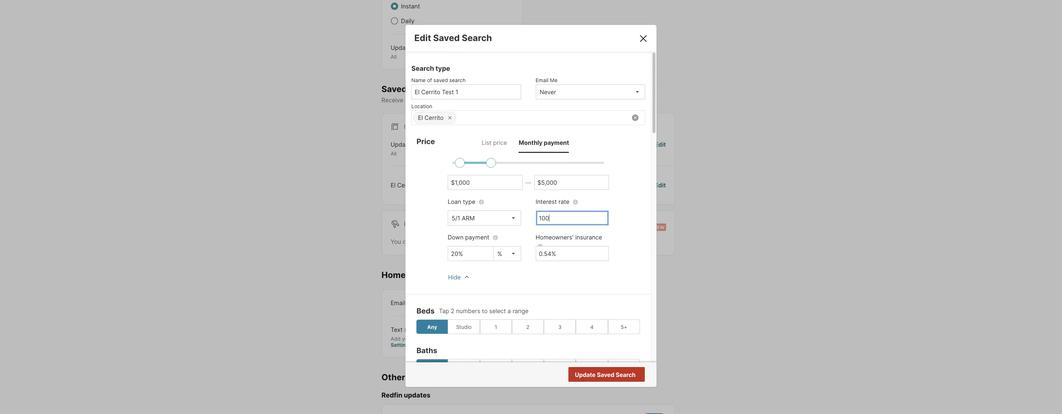 Task type: locate. For each thing, give the bounding box(es) containing it.
1 any from the top
[[427, 324, 437, 330]]

search for edit saved search
[[462, 33, 492, 43]]

any inside option
[[427, 364, 437, 370]]

el cerrito test 1
[[391, 182, 434, 189]]

1 vertical spatial cerrito
[[397, 182, 416, 189]]

1 for from the top
[[404, 123, 416, 131]]

types up search type
[[413, 44, 428, 51]]

create
[[415, 238, 432, 246]]

1 all from the top
[[391, 54, 397, 60]]

down payment
[[448, 234, 490, 241]]

no for no emails
[[598, 182, 606, 189]]

edit button
[[655, 140, 666, 157], [655, 181, 666, 190]]

searching
[[496, 238, 523, 246]]

emails for other emails
[[407, 372, 434, 383]]

emails
[[608, 182, 625, 189], [407, 372, 434, 383]]

0 horizontal spatial no
[[598, 182, 606, 189]]

edit saved search element
[[414, 33, 630, 43]]

text (sms)
[[391, 326, 421, 334]]

0 vertical spatial   text field
[[539, 215, 606, 222]]

1 horizontal spatial 2
[[527, 324, 530, 330]]

0 vertical spatial email
[[536, 77, 549, 83]]

1 vertical spatial for
[[404, 221, 416, 228]]

el for el cerrito test 1
[[391, 182, 396, 189]]

0 vertical spatial edit button
[[655, 140, 666, 157]]

1 vertical spatial 2
[[527, 324, 530, 330]]

4+ radio
[[608, 359, 640, 374]]

edit for no emails
[[655, 182, 666, 189]]

1 vertical spatial edit button
[[655, 181, 666, 190]]

hide
[[448, 274, 461, 281]]

1 vertical spatial any
[[427, 364, 437, 370]]

update down 3+
[[575, 372, 596, 379]]

0 vertical spatial update
[[391, 44, 411, 51]]

monthly payment element
[[519, 133, 569, 153]]

number
[[431, 336, 450, 342]]

1 vertical spatial 1
[[495, 324, 497, 330]]

no inside button
[[606, 372, 614, 379]]

update saved search
[[575, 372, 636, 379]]

email me element
[[536, 73, 642, 84]]

for sale
[[404, 123, 432, 131]]

search inside saved searches receive timely notifications based on your preferred search filters.
[[528, 97, 547, 104]]

for left sale
[[404, 123, 416, 131]]

for for for rent
[[404, 221, 416, 228]]

Any checkbox
[[416, 320, 448, 334]]

payment
[[544, 139, 569, 146], [465, 234, 490, 241]]

1 vertical spatial search
[[412, 65, 434, 72]]

location element
[[412, 100, 642, 111]]

1 vertical spatial   text field
[[539, 250, 606, 258]]

0 vertical spatial edit
[[414, 33, 431, 43]]

loan
[[448, 198, 461, 206]]

your inside saved searches receive timely notifications based on your preferred search filters.
[[487, 97, 499, 104]]

0 vertical spatial your
[[487, 97, 499, 104]]

searches inside saved searches receive timely notifications based on your preferred search filters.
[[409, 84, 448, 94]]

search inside button
[[616, 372, 636, 379]]

1 vertical spatial update
[[391, 141, 411, 148]]

type for loan type
[[463, 198, 476, 206]]

0 horizontal spatial searches
[[409, 84, 448, 94]]

1
[[432, 182, 434, 189], [495, 324, 497, 330]]

update types all up search type
[[391, 44, 428, 60]]

homeowners'
[[536, 234, 574, 241]]

0 horizontal spatial email
[[391, 299, 406, 307]]

list box
[[536, 84, 645, 100]]

your up settings
[[402, 336, 413, 342]]

1 down select
[[495, 324, 497, 330]]

monthly payment
[[519, 139, 569, 146]]

  text field down "rate"
[[539, 215, 606, 222]]

search
[[462, 33, 492, 43], [412, 65, 434, 72], [616, 372, 636, 379]]

search left the filters.
[[528, 97, 547, 104]]

2 for from the top
[[404, 221, 416, 228]]

1 vertical spatial edit
[[655, 141, 666, 148]]

0 horizontal spatial search
[[412, 65, 434, 72]]

cerrito inside edit saved search dialog
[[425, 114, 444, 122]]

0 vertical spatial payment
[[544, 139, 569, 146]]

add
[[391, 336, 401, 342]]

el inside edit saved search dialog
[[418, 114, 423, 122]]

el left test
[[391, 182, 396, 189]]

1 vertical spatial option group
[[416, 359, 640, 374]]

other emails
[[382, 372, 434, 383]]

down
[[448, 234, 464, 241]]

0 vertical spatial cerrito
[[425, 114, 444, 122]]

any down baths
[[427, 364, 437, 370]]

0 vertical spatial search
[[449, 77, 466, 83]]

1 horizontal spatial search
[[462, 33, 492, 43]]

edit saved search dialog
[[406, 25, 657, 414]]

1 horizontal spatial no
[[606, 372, 614, 379]]

edit inside dialog
[[414, 33, 431, 43]]

saved
[[433, 33, 460, 43], [382, 84, 407, 94], [434, 238, 451, 246], [597, 372, 615, 379]]

update types all down for sale
[[391, 141, 428, 157]]

  text field
[[539, 215, 606, 222], [539, 250, 606, 258]]

1 horizontal spatial email
[[536, 77, 549, 83]]

select
[[489, 308, 506, 315]]

0 horizontal spatial cerrito
[[397, 182, 416, 189]]

2 down range
[[527, 324, 530, 330]]

1 vertical spatial update types all
[[391, 141, 428, 157]]

1 vertical spatial types
[[413, 141, 428, 148]]

update down daily radio
[[391, 44, 411, 51]]

1 vertical spatial no
[[606, 372, 614, 379]]

1 vertical spatial email
[[391, 299, 406, 307]]

1 vertical spatial type
[[463, 198, 476, 206]]

option group
[[416, 320, 640, 334], [416, 359, 640, 374]]

homeowners' insurance
[[536, 234, 602, 241]]

searches
[[409, 84, 448, 94], [453, 238, 478, 246]]

0 vertical spatial option group
[[416, 320, 640, 334]]

2 update types all from the top
[[391, 141, 428, 157]]

clear input button
[[632, 115, 639, 121]]

1.5+ radio
[[480, 359, 512, 374]]

2 horizontal spatial search
[[616, 372, 636, 379]]

—
[[526, 179, 531, 186]]

all
[[391, 54, 397, 60], [391, 151, 397, 157]]

Name of saved search text field
[[415, 88, 518, 96]]

cerrito up sale
[[425, 114, 444, 122]]

any inside checkbox
[[427, 324, 437, 330]]

2   text field from the top
[[539, 250, 606, 258]]

location
[[412, 103, 432, 109]]

1 option group from the top
[[416, 320, 640, 334]]

payment right monthly
[[544, 139, 569, 146]]

type up saved
[[436, 65, 450, 72]]

1 inside "option"
[[495, 324, 497, 330]]

1 right test
[[432, 182, 434, 189]]

email for email
[[391, 299, 406, 307]]

0 horizontal spatial emails
[[407, 372, 434, 383]]

email inside email me element
[[536, 77, 549, 83]]

type
[[436, 65, 450, 72], [463, 198, 476, 206]]

2 edit button from the top
[[655, 181, 666, 190]]

name of saved search
[[412, 77, 466, 83]]

1 horizontal spatial your
[[487, 97, 499, 104]]

based
[[459, 97, 476, 104]]

0 vertical spatial 1
[[432, 182, 434, 189]]

1 horizontal spatial el
[[418, 114, 423, 122]]

0 vertical spatial no
[[598, 182, 606, 189]]

  text field down homeowners' insurance
[[539, 250, 606, 258]]

for rent
[[404, 221, 433, 228]]

0 horizontal spatial your
[[402, 336, 413, 342]]

1 vertical spatial el
[[391, 182, 396, 189]]

1 horizontal spatial type
[[463, 198, 476, 206]]

2 right tap
[[451, 308, 455, 315]]

beds
[[417, 307, 435, 316]]

0 horizontal spatial 1
[[432, 182, 434, 189]]

0 vertical spatial el
[[418, 114, 423, 122]]

Enter max text field
[[538, 179, 606, 187]]

no for no results
[[606, 372, 614, 379]]

1+
[[461, 364, 467, 370]]

remove el cerrito image
[[448, 116, 452, 120]]

0 vertical spatial searches
[[409, 84, 448, 94]]

.
[[553, 238, 555, 246]]

in
[[451, 336, 455, 342]]

no
[[598, 182, 606, 189], [606, 372, 614, 379]]

1 checkbox
[[480, 320, 512, 334]]

Instant radio
[[391, 3, 398, 10]]

email up text
[[391, 299, 406, 307]]

me
[[550, 77, 558, 83]]

cerrito
[[425, 114, 444, 122], [397, 182, 416, 189]]

1   text field from the top
[[539, 215, 606, 222]]

1 horizontal spatial cerrito
[[425, 114, 444, 122]]

update types all
[[391, 44, 428, 60], [391, 141, 428, 157]]

while
[[480, 238, 495, 246]]

None search field
[[456, 111, 645, 126]]

you
[[391, 238, 401, 246]]

tap 2 numbers to select a range
[[439, 308, 529, 315]]

0 vertical spatial search
[[462, 33, 492, 43]]

updates
[[404, 392, 431, 400]]

0 horizontal spatial type
[[436, 65, 450, 72]]

1 vertical spatial search
[[528, 97, 547, 104]]

type right 'loan'
[[463, 198, 476, 206]]

other
[[382, 372, 405, 383]]

your
[[487, 97, 499, 104], [402, 336, 413, 342]]

for
[[525, 238, 533, 246]]

payment up   text box
[[465, 234, 490, 241]]

0 vertical spatial update types all
[[391, 44, 428, 60]]

email left the me
[[536, 77, 549, 83]]

1 vertical spatial payment
[[465, 234, 490, 241]]

edit button for update types
[[655, 140, 666, 157]]

0 vertical spatial all
[[391, 54, 397, 60]]

5+
[[621, 324, 628, 330]]

add your phone number in
[[391, 336, 457, 342]]

3 checkbox
[[544, 320, 576, 334]]

any up number
[[427, 324, 437, 330]]

edit
[[414, 33, 431, 43], [655, 141, 666, 148], [655, 182, 666, 189]]

0 vertical spatial types
[[413, 44, 428, 51]]

1 horizontal spatial search
[[528, 97, 547, 104]]

  text field for rate
[[539, 215, 606, 222]]

1 horizontal spatial searches
[[453, 238, 478, 246]]

2 option group from the top
[[416, 359, 640, 374]]

0 vertical spatial for
[[404, 123, 416, 131]]

instant
[[401, 3, 420, 10]]

account settings link
[[391, 336, 478, 348]]

Any radio
[[416, 359, 448, 374]]

0 vertical spatial emails
[[608, 182, 625, 189]]

any for 1+
[[427, 364, 437, 370]]

search type
[[412, 65, 450, 72]]

rent
[[417, 221, 433, 228]]

0 horizontal spatial payment
[[465, 234, 490, 241]]

0 horizontal spatial search
[[449, 77, 466, 83]]

1 edit button from the top
[[655, 140, 666, 157]]

2 vertical spatial search
[[616, 372, 636, 379]]

1 vertical spatial searches
[[453, 238, 478, 246]]

1 vertical spatial all
[[391, 151, 397, 157]]

searches down the of
[[409, 84, 448, 94]]

5+ checkbox
[[608, 320, 640, 334]]

2 types from the top
[[413, 141, 428, 148]]

interest rate
[[536, 198, 570, 206]]

update down for sale
[[391, 141, 411, 148]]

searches up   text box
[[453, 238, 478, 246]]

redfin
[[382, 392, 403, 400]]

1 vertical spatial emails
[[407, 372, 434, 383]]

1 horizontal spatial emails
[[608, 182, 625, 189]]

el up for sale
[[418, 114, 423, 122]]

none search field inside edit saved search dialog
[[456, 111, 645, 126]]

0 vertical spatial type
[[436, 65, 450, 72]]

to
[[482, 308, 488, 315]]

0 vertical spatial any
[[427, 324, 437, 330]]

for left rent
[[404, 221, 416, 228]]

your right on
[[487, 97, 499, 104]]

2 any from the top
[[427, 364, 437, 370]]

payment for monthly payment
[[544, 139, 569, 146]]

email for email me
[[536, 77, 549, 83]]

notifications
[[423, 97, 458, 104]]

cerrito left test
[[397, 182, 416, 189]]

update
[[391, 44, 411, 51], [391, 141, 411, 148], [575, 372, 596, 379]]

2 vertical spatial update
[[575, 372, 596, 379]]

None checkbox
[[490, 325, 513, 336]]

1 horizontal spatial 1
[[495, 324, 497, 330]]

search up name of saved search "text box"
[[449, 77, 466, 83]]

test
[[418, 182, 430, 189]]

0 horizontal spatial 2
[[451, 308, 455, 315]]

2 vertical spatial edit
[[655, 182, 666, 189]]

1 vertical spatial your
[[402, 336, 413, 342]]

types down for sale
[[413, 141, 428, 148]]

1 horizontal spatial payment
[[544, 139, 569, 146]]

2
[[451, 308, 455, 315], [527, 324, 530, 330]]

minimum price slider
[[455, 158, 465, 168]]

0 horizontal spatial el
[[391, 182, 396, 189]]

list price
[[482, 139, 507, 146]]



Task type: describe. For each thing, give the bounding box(es) containing it.
3+ radio
[[576, 359, 608, 374]]

rentals
[[534, 238, 553, 246]]

saved inside saved searches receive timely notifications based on your preferred search filters.
[[382, 84, 407, 94]]

no emails
[[598, 182, 625, 189]]

any for studio
[[427, 324, 437, 330]]

  text field
[[451, 250, 491, 258]]

email me
[[536, 77, 558, 83]]

insurance
[[575, 234, 602, 241]]

of
[[427, 77, 432, 83]]

Studio checkbox
[[448, 320, 480, 334]]

emails for no emails
[[608, 182, 625, 189]]

2 inside option
[[527, 324, 530, 330]]

account settings
[[391, 336, 478, 348]]

3+
[[589, 364, 596, 370]]

1 types from the top
[[413, 44, 428, 51]]

2 all from the top
[[391, 151, 397, 157]]

search inside dialog
[[449, 77, 466, 83]]

hide button
[[448, 269, 472, 283]]

you can create saved searches while searching for rentals .
[[391, 238, 555, 246]]

interest
[[536, 198, 557, 206]]

receive
[[382, 97, 403, 104]]

el for el cerrito
[[418, 114, 423, 122]]

price
[[493, 139, 507, 146]]

numbers
[[456, 308, 481, 315]]

home tours
[[382, 270, 430, 280]]

saved
[[434, 77, 448, 83]]

daily
[[401, 17, 415, 25]]

4+
[[621, 364, 628, 370]]

cerrito for el cerrito
[[425, 114, 444, 122]]

name of saved search element
[[412, 73, 517, 84]]

  text field for insurance
[[539, 250, 606, 258]]

cerrito for el cerrito test 1
[[397, 182, 416, 189]]

settings
[[391, 342, 412, 348]]

2+ radio
[[512, 359, 544, 374]]

no results
[[606, 372, 635, 379]]

5/1 arm
[[452, 215, 475, 222]]

timely
[[405, 97, 422, 104]]

update saved search button
[[569, 368, 645, 382]]

1 update types all from the top
[[391, 44, 428, 60]]

saved inside "update saved search" button
[[597, 372, 615, 379]]

3
[[559, 324, 562, 330]]

2.5+ radio
[[544, 359, 576, 374]]

4 checkbox
[[576, 320, 608, 334]]

text
[[391, 326, 403, 334]]

studio
[[456, 324, 472, 330]]

edit button for no emails
[[655, 181, 666, 190]]

1.5+
[[491, 364, 501, 370]]

sale
[[417, 123, 432, 131]]

for for for sale
[[404, 123, 416, 131]]

list
[[482, 139, 492, 146]]

account
[[457, 336, 478, 342]]

2 checkbox
[[512, 320, 544, 334]]

rate
[[559, 198, 570, 206]]

Enter min text field
[[451, 179, 519, 187]]

a
[[508, 308, 511, 315]]

filters.
[[548, 97, 566, 104]]

loan type
[[448, 198, 476, 206]]

preferred
[[500, 97, 526, 104]]

maximum price slider
[[487, 158, 496, 168]]

list box inside edit saved search dialog
[[536, 84, 645, 100]]

5/1
[[452, 215, 460, 222]]

can
[[403, 238, 413, 246]]

baths
[[417, 347, 437, 355]]

edit saved search
[[414, 33, 492, 43]]

4
[[591, 324, 594, 330]]

arm
[[462, 215, 475, 222]]

0 vertical spatial 2
[[451, 308, 455, 315]]

1+ radio
[[448, 359, 480, 374]]

no results button
[[598, 368, 644, 383]]

name
[[412, 77, 426, 83]]

home
[[382, 270, 406, 280]]

(sms)
[[404, 326, 421, 334]]

edit for update types
[[655, 141, 666, 148]]

results
[[616, 372, 635, 379]]

payment for down payment
[[465, 234, 490, 241]]

tours
[[408, 270, 430, 280]]

%
[[498, 250, 502, 258]]

search for update saved search
[[616, 372, 636, 379]]

saved searches receive timely notifications based on your preferred search filters.
[[382, 84, 566, 104]]

Daily radio
[[391, 17, 398, 25]]

update inside button
[[575, 372, 596, 379]]

monthly
[[519, 139, 543, 146]]

on
[[478, 97, 485, 104]]

redfin updates
[[382, 392, 431, 400]]

range
[[513, 308, 529, 315]]

price
[[417, 137, 435, 146]]

el cerrito
[[418, 114, 444, 122]]

type for search type
[[436, 65, 450, 72]]

list price element
[[482, 133, 507, 153]]

phone
[[414, 336, 430, 342]]

tap
[[439, 308, 449, 315]]



Task type: vqa. For each thing, say whether or not it's contained in the screenshot.
No emails's 'Edit'
yes



